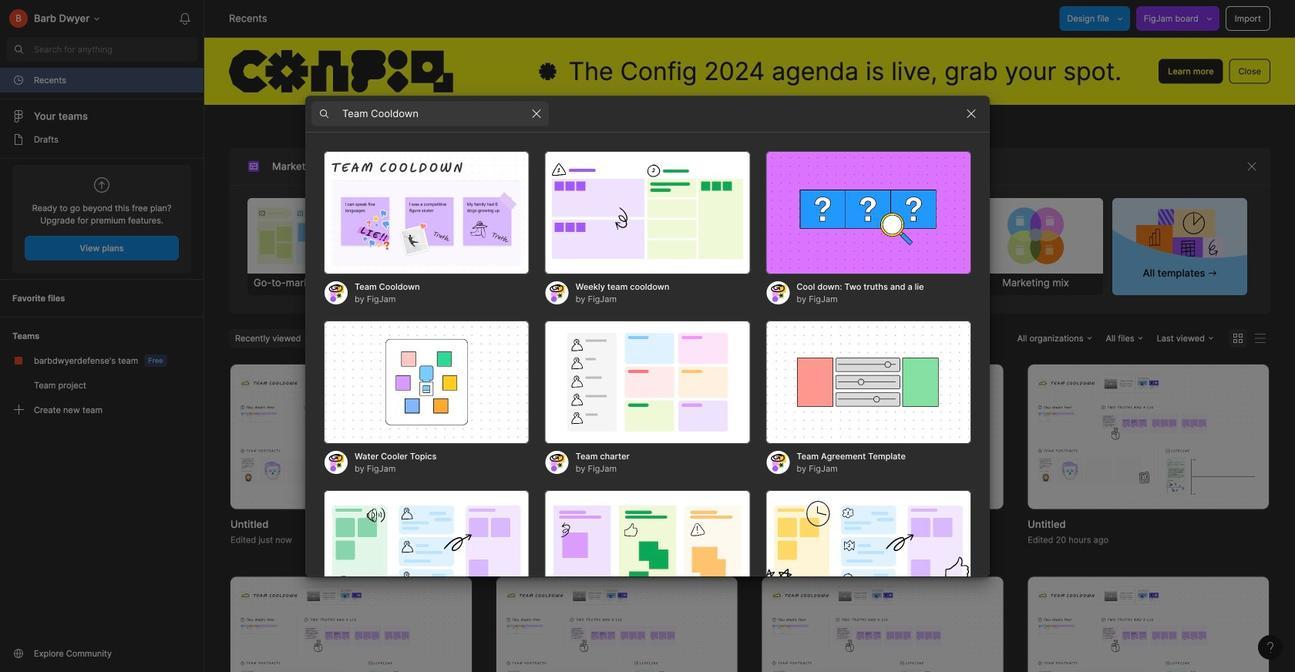Task type: locate. For each thing, give the bounding box(es) containing it.
see all all templates image
[[1136, 208, 1224, 266]]

grid
[[206, 365, 1294, 672]]

water cooler topics image
[[324, 321, 529, 444]]

Search for anything text field
[[34, 43, 197, 56]]

creative brief template image
[[816, 198, 967, 274]]

search 32 image
[[6, 37, 31, 62], [605, 154, 629, 179]]

1 vertical spatial search 32 image
[[605, 154, 629, 179]]

dialog
[[305, 95, 990, 672]]

go-to-market (gtm) strategy image
[[248, 198, 382, 274]]

search 32 image up recent 16 image
[[6, 37, 31, 62]]

0 vertical spatial search 32 image
[[6, 37, 31, 62]]

Search templates text field
[[342, 104, 524, 123]]

thumbnail image
[[230, 365, 472, 509], [496, 365, 737, 509], [762, 365, 1003, 509], [1028, 365, 1269, 509], [230, 577, 472, 672], [496, 577, 737, 672], [762, 577, 1003, 672], [1028, 577, 1269, 672]]

page 16 image
[[12, 133, 25, 146]]

team weekly image
[[324, 490, 529, 614]]

marketing funnel image
[[392, 198, 526, 274]]

cool down: two truths and a lie image
[[766, 151, 971, 274]]

1 horizontal spatial search 32 image
[[605, 154, 629, 179]]

weekly team cooldown image
[[545, 151, 750, 274]]

0 horizontal spatial search 32 image
[[6, 37, 31, 62]]

search 32 image up competitor analysis image
[[605, 154, 629, 179]]

team agreement template image
[[766, 321, 971, 444]]

competitor analysis image
[[536, 198, 670, 274]]



Task type: vqa. For each thing, say whether or not it's contained in the screenshot.
file thumbnail
no



Task type: describe. For each thing, give the bounding box(es) containing it.
team meeting agenda image
[[766, 490, 971, 614]]

team stand up image
[[545, 490, 750, 614]]

marketing mix image
[[969, 198, 1103, 274]]

social media planner image
[[680, 198, 815, 274]]

recent 16 image
[[12, 74, 25, 86]]

team charter image
[[545, 321, 750, 444]]

community 16 image
[[12, 648, 25, 660]]

bell 32 image
[[173, 6, 197, 31]]

team cooldown image
[[324, 151, 529, 274]]



